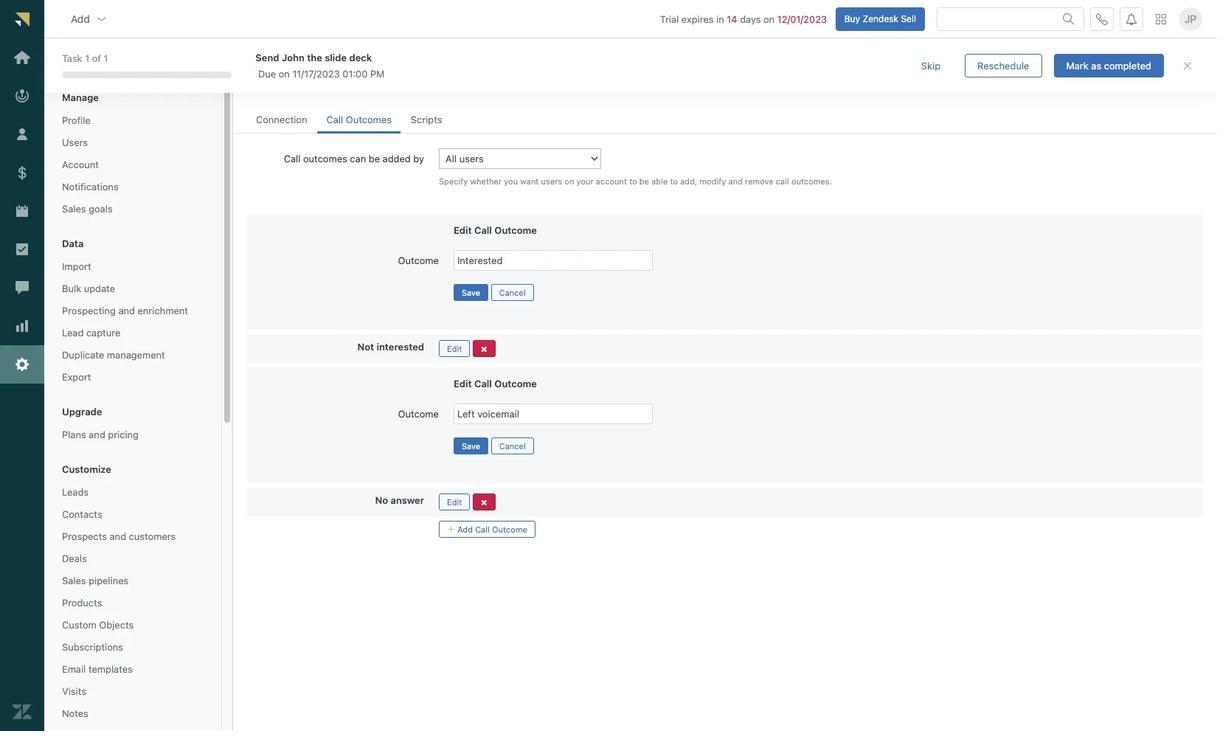 Task type: locate. For each thing, give the bounding box(es) containing it.
customize
[[62, 464, 111, 475]]

remove image
[[481, 499, 487, 507]]

reschedule
[[978, 59, 1030, 71]]

edit link up add image
[[439, 494, 470, 511]]

your
[[267, 80, 286, 92], [577, 176, 594, 186]]

call
[[776, 176, 790, 186]]

1 vertical spatial be
[[640, 176, 649, 186]]

sell
[[901, 13, 917, 24]]

call
[[247, 80, 264, 92], [326, 114, 343, 126], [284, 153, 301, 165], [475, 224, 492, 236], [475, 378, 492, 389], [475, 525, 490, 534]]

1 vertical spatial save button
[[454, 437, 489, 454]]

2 save from the top
[[462, 441, 481, 451]]

edit call outcome
[[454, 224, 537, 236], [454, 378, 537, 389]]

reschedule button
[[965, 54, 1042, 77]]

on inside send john the slide deck due on 11/17/2023 01:00 pm
[[279, 68, 290, 80]]

on right the users
[[565, 176, 574, 186]]

calls image
[[1097, 13, 1108, 25]]

None field
[[83, 55, 200, 69]]

specify
[[439, 176, 468, 186]]

manage
[[62, 92, 99, 103]]

the
[[307, 51, 322, 63]]

edit
[[454, 224, 472, 236], [447, 344, 462, 353], [454, 378, 472, 389], [447, 497, 462, 507]]

task
[[62, 53, 82, 64]]

mark as completed button
[[1054, 54, 1164, 77]]

on right due
[[279, 68, 290, 80]]

1 vertical spatial add
[[458, 525, 473, 534]]

templates
[[88, 663, 133, 675]]

search image
[[1063, 13, 1075, 25]]

0 horizontal spatial your
[[267, 80, 286, 92]]

11/17/2023
[[293, 68, 340, 80]]

to right account
[[630, 176, 637, 186]]

and right plans
[[89, 429, 105, 441]]

1 cancel from the top
[[499, 288, 526, 297]]

1 vertical spatial edit call outcome
[[454, 378, 537, 389]]

account
[[62, 159, 99, 170]]

sales goals
[[62, 203, 113, 215]]

2 cancel button from the top
[[491, 437, 534, 454]]

pm
[[370, 68, 385, 80]]

edit call outcome down whether
[[454, 224, 537, 236]]

edit link for answer
[[439, 494, 470, 511]]

import
[[62, 260, 91, 272]]

0 horizontal spatial add
[[71, 12, 90, 25]]

update
[[84, 283, 115, 294]]

edit link for interested
[[439, 340, 470, 357]]

call outcomes link
[[318, 107, 401, 134]]

sales pipelines link
[[56, 571, 210, 590]]

sales for sales pipelines
[[62, 575, 86, 587]]

0 vertical spatial edit call outcome
[[454, 224, 537, 236]]

plans and pricing
[[62, 429, 139, 441]]

0 vertical spatial cancel button
[[491, 284, 534, 301]]

edit call outcome down remove icon
[[454, 378, 537, 389]]

text
[[326, 55, 358, 75]]

1 vertical spatial cancel button
[[491, 437, 534, 454]]

sales for sales goals
[[62, 203, 86, 215]]

on for specify whether you want users on your account to be able to add, modify and remove call outcomes.
[[565, 176, 574, 186]]

0 vertical spatial add
[[71, 12, 90, 25]]

zendesk image
[[13, 703, 32, 722]]

0 vertical spatial be
[[369, 153, 380, 165]]

contacts
[[335, 80, 374, 92]]

save button
[[454, 284, 489, 301], [454, 437, 489, 454]]

bulk update
[[62, 283, 115, 294]]

1 edit link from the top
[[439, 340, 470, 357]]

0 vertical spatial cancel
[[499, 288, 526, 297]]

expires
[[682, 13, 714, 25]]

be left "able"
[[640, 176, 649, 186]]

contacts link
[[56, 505, 210, 524]]

want
[[520, 176, 539, 186]]

1 horizontal spatial to
[[670, 176, 678, 186]]

cancel for 2nd the 'save' button from the top of the page
[[499, 441, 526, 451]]

1 to from the left
[[630, 176, 637, 186]]

1 horizontal spatial on
[[565, 176, 574, 186]]

2 edit call outcome from the top
[[454, 378, 537, 389]]

add left chevron down icon
[[71, 12, 90, 25]]

1 cancel button from the top
[[491, 284, 534, 301]]

mark
[[1067, 59, 1089, 71]]

2 edit link from the top
[[439, 494, 470, 511]]

voice and text call your leads and contacts directly from sell. learn about
[[247, 55, 513, 92]]

bulk
[[62, 283, 81, 294]]

1 vertical spatial edit link
[[439, 494, 470, 511]]

2 cancel from the top
[[499, 441, 526, 451]]

0 vertical spatial save
[[462, 288, 481, 297]]

None text field
[[454, 250, 653, 271]]

your left account
[[577, 176, 594, 186]]

add call outcome
[[455, 525, 528, 534]]

be right "can"
[[369, 153, 380, 165]]

2 vertical spatial on
[[565, 176, 574, 186]]

call inside voice and text call your leads and contacts directly from sell. learn about
[[247, 80, 264, 92]]

as
[[1092, 59, 1102, 71]]

1 right of
[[104, 53, 108, 64]]

add,
[[681, 176, 698, 186]]

add right add image
[[458, 525, 473, 534]]

1 horizontal spatial 1
[[104, 53, 108, 64]]

your inside voice and text call your leads and contacts directly from sell. learn about
[[267, 80, 286, 92]]

0 vertical spatial edit link
[[439, 340, 470, 357]]

1 vertical spatial cancel
[[499, 441, 526, 451]]

cancel button for 2nd the 'save' button from the top of the page
[[491, 437, 534, 454]]

edit link left remove icon
[[439, 340, 470, 357]]

1 edit call outcome from the top
[[454, 224, 537, 236]]

can
[[350, 153, 366, 165]]

0 horizontal spatial 1
[[85, 53, 89, 64]]

email
[[62, 663, 86, 675]]

1 horizontal spatial add
[[458, 525, 473, 534]]

on
[[764, 13, 775, 25], [279, 68, 290, 80], [565, 176, 574, 186]]

2 sales from the top
[[62, 575, 86, 587]]

due
[[258, 68, 276, 80]]

1 horizontal spatial your
[[577, 176, 594, 186]]

profile
[[62, 114, 91, 126]]

you
[[504, 176, 518, 186]]

and for text
[[293, 55, 322, 75]]

1
[[85, 53, 89, 64], [104, 53, 108, 64]]

deck
[[349, 51, 372, 63]]

on right days
[[764, 13, 775, 25]]

notifications link
[[56, 177, 210, 196]]

cancel image
[[1182, 60, 1194, 72]]

cancel
[[499, 288, 526, 297], [499, 441, 526, 451]]

answer
[[391, 494, 424, 506]]

modify
[[700, 176, 726, 186]]

save button up remove icon
[[454, 284, 489, 301]]

sales pipelines
[[62, 575, 129, 587]]

to right "able"
[[670, 176, 678, 186]]

bell image
[[1126, 13, 1138, 25]]

deals
[[62, 553, 87, 565]]

0 horizontal spatial to
[[630, 176, 637, 186]]

0 vertical spatial on
[[764, 13, 775, 25]]

1 vertical spatial save
[[462, 441, 481, 451]]

prospects and customers link
[[56, 527, 210, 546]]

1 vertical spatial on
[[279, 68, 290, 80]]

sales left the goals
[[62, 203, 86, 215]]

edit link
[[439, 340, 470, 357], [439, 494, 470, 511]]

sell.
[[436, 80, 455, 92]]

1 vertical spatial sales
[[62, 575, 86, 587]]

import link
[[56, 257, 210, 276]]

and down the bulk update link
[[118, 305, 135, 317]]

2 1 from the left
[[104, 53, 108, 64]]

added
[[383, 153, 411, 165]]

sales down the deals
[[62, 575, 86, 587]]

to
[[630, 176, 637, 186], [670, 176, 678, 186]]

01:00
[[343, 68, 368, 80]]

and down contacts link
[[110, 531, 126, 542]]

not
[[357, 341, 374, 353]]

outcomes
[[346, 114, 392, 126]]

completed
[[1105, 59, 1152, 71]]

and up 'leads'
[[293, 55, 322, 75]]

0 vertical spatial sales
[[62, 203, 86, 215]]

jp
[[1185, 12, 1197, 25]]

email templates
[[62, 663, 133, 675]]

chevron down image
[[96, 13, 108, 25]]

save button up remove image
[[454, 437, 489, 454]]

0 horizontal spatial on
[[279, 68, 290, 80]]

0 vertical spatial your
[[267, 80, 286, 92]]

1 sales from the top
[[62, 203, 86, 215]]

products
[[62, 597, 102, 609]]

learn
[[457, 80, 482, 92]]

0 vertical spatial save button
[[454, 284, 489, 301]]

custom objects
[[62, 619, 134, 631]]

2 horizontal spatial on
[[764, 13, 775, 25]]

your down due
[[267, 80, 286, 92]]

1 left of
[[85, 53, 89, 64]]

1 horizontal spatial be
[[640, 176, 649, 186]]

add for add call outcome
[[458, 525, 473, 534]]



Task type: vqa. For each thing, say whether or not it's contained in the screenshot.
Save button
yes



Task type: describe. For each thing, give the bounding box(es) containing it.
and down 11/17/2023
[[315, 80, 332, 92]]

days
[[740, 13, 761, 25]]

outcomes.
[[792, 176, 832, 186]]

call outcomes
[[326, 114, 392, 126]]

prospects
[[62, 531, 107, 542]]

outcome inside add call outcome button
[[492, 525, 528, 534]]

skip button
[[909, 54, 953, 77]]

edit call outcome for cancel button related to 2nd the 'save' button from the top of the page
[[454, 378, 537, 389]]

data
[[62, 238, 84, 249]]

prospecting
[[62, 305, 116, 317]]

objects
[[99, 619, 134, 631]]

duplicate management link
[[56, 345, 210, 365]]

contacts
[[62, 508, 102, 520]]

and for pricing
[[89, 429, 105, 441]]

bulk update link
[[56, 279, 210, 298]]

add image
[[447, 525, 455, 533]]

2 save button from the top
[[454, 437, 489, 454]]

1 vertical spatial your
[[577, 176, 594, 186]]

not interested
[[357, 341, 424, 353]]

whether
[[470, 176, 502, 186]]

outcomes
[[303, 153, 347, 165]]

task 1 of 1
[[62, 53, 108, 64]]

lead capture link
[[56, 323, 210, 343]]

call inside button
[[475, 525, 490, 534]]

cancel button for 1st the 'save' button from the top of the page
[[491, 284, 534, 301]]

specify whether you want users on your account to be able to add, modify and remove call outcomes.
[[439, 176, 832, 186]]

Outcome text field
[[454, 404, 653, 424]]

duplicate
[[62, 349, 104, 361]]

pricing
[[108, 429, 139, 441]]

duplicate management
[[62, 349, 165, 361]]

users
[[541, 176, 562, 186]]

remove image
[[481, 345, 487, 353]]

export link
[[56, 367, 210, 387]]

buy zendesk sell
[[845, 13, 917, 24]]

able
[[652, 176, 668, 186]]

john
[[282, 51, 305, 63]]

1 save button from the top
[[454, 284, 489, 301]]

sales goals link
[[56, 199, 210, 219]]

and for customers
[[110, 531, 126, 542]]

leads
[[289, 80, 313, 92]]

buy zendesk sell button
[[836, 7, 925, 31]]

custom
[[62, 619, 97, 631]]

no
[[375, 494, 388, 506]]

12/01/2023
[[778, 13, 827, 25]]

prospecting and enrichment
[[62, 305, 188, 317]]

on for trial expires in 14 days on 12/01/2023
[[764, 13, 775, 25]]

buy
[[845, 13, 860, 24]]

notes
[[62, 708, 88, 719]]

directly
[[376, 80, 410, 92]]

send john the slide deck due on 11/17/2023 01:00 pm
[[256, 51, 385, 80]]

by
[[414, 153, 424, 165]]

and right modify
[[729, 176, 743, 186]]

prospecting and enrichment link
[[56, 301, 210, 320]]

zendesk
[[863, 13, 899, 24]]

edit call outcome for cancel button for 1st the 'save' button from the top of the page
[[454, 224, 537, 236]]

deals link
[[56, 549, 210, 568]]

lead
[[62, 327, 84, 339]]

mark as completed
[[1067, 59, 1152, 71]]

enrichment
[[138, 305, 188, 317]]

scripts
[[411, 114, 442, 126]]

interested
[[377, 341, 424, 353]]

1 1 from the left
[[85, 53, 89, 64]]

1 save from the top
[[462, 288, 481, 297]]

about
[[485, 80, 511, 92]]

scripts link
[[402, 107, 451, 134]]

upgrade
[[62, 406, 102, 418]]

cancel for 1st the 'save' button from the top of the page
[[499, 288, 526, 297]]

custom objects link
[[56, 615, 210, 635]]

visits link
[[56, 682, 210, 701]]

add for add
[[71, 12, 90, 25]]

from
[[412, 80, 433, 92]]

add call outcome button
[[439, 521, 536, 538]]

and for enrichment
[[118, 305, 135, 317]]

zendesk products image
[[1156, 14, 1167, 24]]

prospects and customers
[[62, 531, 176, 542]]

lead capture
[[62, 327, 120, 339]]

2 to from the left
[[670, 176, 678, 186]]

leads
[[62, 486, 89, 498]]

voice
[[247, 55, 290, 75]]

0 horizontal spatial be
[[369, 153, 380, 165]]

customers
[[129, 531, 176, 542]]

goals
[[89, 203, 113, 215]]

subscriptions link
[[56, 638, 210, 657]]

profile link
[[56, 111, 210, 130]]

send john the slide deck link
[[256, 51, 883, 64]]

pipelines
[[89, 575, 129, 587]]

subscriptions
[[62, 641, 123, 653]]

connection link
[[247, 107, 316, 134]]

users link
[[56, 133, 210, 152]]

send
[[256, 51, 279, 63]]

skip
[[922, 59, 941, 71]]

notes link
[[56, 704, 210, 723]]

visits
[[62, 686, 86, 697]]

slide
[[325, 51, 347, 63]]

no answer
[[375, 494, 424, 506]]

email templates link
[[56, 660, 210, 679]]



